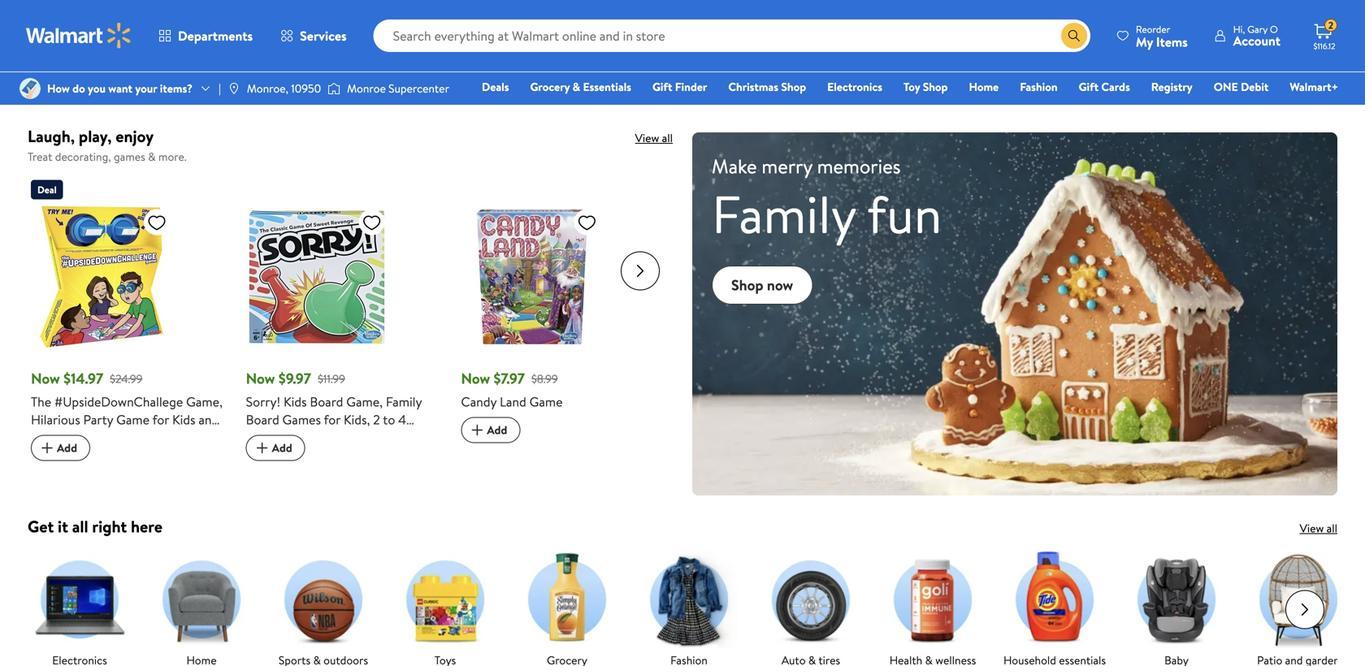 Task type: vqa. For each thing, say whether or not it's contained in the screenshot.
Weather on the bottom of page
no



Task type: locate. For each thing, give the bounding box(es) containing it.
kids inside now $9.97 $11.99 sorry! kids board game, family board games for kids, 2 to 4 players, ages 6
[[284, 393, 307, 411]]

essentials
[[583, 79, 632, 95]]

gift
[[653, 79, 673, 95], [1079, 79, 1099, 95]]

3 now from the left
[[461, 369, 490, 389]]

0 vertical spatial view all
[[635, 130, 673, 146]]

sponsored
[[407, 81, 451, 94], [850, 81, 895, 94], [1294, 81, 1338, 94]]

2 horizontal spatial sponsored
[[1294, 81, 1338, 94]]

gift cards link
[[1072, 78, 1138, 96]]

2 horizontal spatial 2
[[1329, 18, 1334, 32]]

0 horizontal spatial family
[[386, 393, 422, 411]]

add button down the hilarious
[[31, 435, 90, 461]]

game down $8.99
[[530, 393, 563, 411]]

all
[[662, 130, 673, 146], [72, 515, 88, 538], [1327, 521, 1338, 536]]

1 vertical spatial family
[[386, 393, 422, 411]]

finder
[[675, 79, 708, 95]]

shop left now
[[732, 275, 764, 296]]

1 vertical spatial view all link
[[1301, 521, 1338, 536]]

now up the
[[31, 369, 60, 389]]

view all link
[[635, 130, 673, 146], [1301, 521, 1338, 536]]

add to cart image down the hilarious
[[37, 439, 57, 458]]

monroe
[[347, 80, 386, 96]]

now inside now $7.97 $8.99 candy land game
[[461, 369, 490, 389]]

search icon image
[[1068, 29, 1081, 42]]

0 horizontal spatial product group
[[31, 174, 223, 462]]

now inside now $9.97 $11.99 sorry! kids board game, family board games for kids, 2 to 4 players, ages 6
[[246, 369, 275, 389]]

3 product group from the left
[[461, 174, 654, 462]]

gift finder link
[[645, 78, 715, 96]]

decorating,
[[55, 149, 111, 165]]

services
[[300, 27, 347, 45]]

1 vertical spatial view
[[1301, 521, 1325, 536]]

2 inside now $14.97 $24.99 the #upsidedownchallege game, hilarious party game for kids and family, 2  players".
[[73, 429, 80, 447]]

0 horizontal spatial shop
[[732, 275, 764, 296]]

family right kids,
[[386, 393, 422, 411]]

board left games
[[246, 411, 279, 429]]

1 game, from the left
[[186, 393, 223, 411]]

departments
[[178, 27, 253, 45]]

0 horizontal spatial sponsored
[[407, 81, 451, 94]]

0 horizontal spatial now
[[31, 369, 60, 389]]

add left ages in the bottom of the page
[[272, 440, 292, 456]]

toy shop
[[904, 79, 948, 95]]

1 horizontal spatial  image
[[328, 80, 341, 97]]

$14.97
[[64, 369, 103, 389]]

 image
[[328, 80, 341, 97], [228, 82, 241, 95]]

add button
[[461, 418, 521, 444], [31, 435, 90, 461], [246, 435, 305, 461]]

home link
[[962, 78, 1007, 96]]

1 product group from the left
[[31, 174, 223, 462]]

land
[[500, 393, 527, 411]]

for left and
[[152, 411, 169, 429]]

 image right 10950
[[328, 80, 341, 97]]

now inside now $14.97 $24.99 the #upsidedownchallege game, hilarious party game for kids and family, 2  players".
[[31, 369, 60, 389]]

1 horizontal spatial for
[[324, 411, 341, 429]]

0 horizontal spatial view
[[635, 130, 660, 146]]

1 horizontal spatial view all link
[[1301, 521, 1338, 536]]

1 horizontal spatial shop
[[782, 79, 807, 95]]

walmart image
[[26, 23, 132, 49]]

grocery
[[530, 79, 570, 95]]

& right grocery
[[573, 79, 581, 95]]

get it all right here
[[28, 515, 163, 538]]

for inside now $9.97 $11.99 sorry! kids board game, family board games for kids, 2 to 4 players, ages 6
[[324, 411, 341, 429]]

debit
[[1242, 79, 1269, 95]]

departments button
[[145, 16, 267, 55]]

1 horizontal spatial view all
[[1301, 521, 1338, 536]]

for inside now $14.97 $24.99 the #upsidedownchallege game, hilarious party game for kids and family, 2  players".
[[152, 411, 169, 429]]

0 horizontal spatial  image
[[228, 82, 241, 95]]

add down land
[[487, 422, 508, 438]]

0 horizontal spatial game,
[[186, 393, 223, 411]]

1 add to cart image from the left
[[37, 439, 57, 458]]

next slide for hero3across list image
[[621, 252, 660, 291]]

sponsored right monroe on the top
[[407, 81, 451, 94]]

items?
[[160, 80, 193, 96]]

players,
[[246, 429, 290, 447]]

2 product group from the left
[[246, 174, 438, 462]]

1 horizontal spatial add to cart image
[[253, 439, 272, 458]]

for left kids,
[[324, 411, 341, 429]]

for
[[152, 411, 169, 429], [324, 411, 341, 429]]

family
[[712, 178, 856, 250], [386, 393, 422, 411]]

2 add to cart image from the left
[[253, 439, 272, 458]]

shop inside shop now link
[[732, 275, 764, 296]]

product group
[[31, 174, 223, 462], [246, 174, 438, 462], [461, 174, 654, 462]]

$7.97
[[494, 369, 525, 389]]

1 horizontal spatial sponsored
[[850, 81, 895, 94]]

do
[[72, 80, 85, 96]]

10950
[[291, 80, 321, 96]]

gift inside the gift cards link
[[1079, 79, 1099, 95]]

walmart+ link
[[1283, 78, 1346, 96]]

Search search field
[[374, 20, 1091, 52]]

shop inside toy shop link
[[923, 79, 948, 95]]

2 horizontal spatial now
[[461, 369, 490, 389]]

shop
[[782, 79, 807, 95], [923, 79, 948, 95], [732, 275, 764, 296]]

0 horizontal spatial &
[[148, 149, 156, 165]]

 image right |
[[228, 82, 241, 95]]

1 for from the left
[[152, 411, 169, 429]]

6
[[324, 429, 331, 447]]

christmas shop link
[[721, 78, 814, 96]]

one debit
[[1214, 79, 1269, 95]]

2 horizontal spatial add
[[487, 422, 508, 438]]

gift inside gift finder link
[[653, 79, 673, 95]]

now for $7.97
[[461, 369, 490, 389]]

grocery & essentials
[[530, 79, 632, 95]]

game,
[[186, 393, 223, 411], [347, 393, 383, 411]]

0 horizontal spatial game
[[116, 411, 150, 429]]

#upsidedownchallege
[[54, 393, 183, 411]]

0 horizontal spatial 2
[[73, 429, 80, 447]]

board down $11.99
[[310, 393, 343, 411]]

reorder
[[1136, 22, 1171, 36]]

2 up $116.12 on the top
[[1329, 18, 1334, 32]]

add to favorites list, the #upsidedownchallege game, hilarious party game for kids and family, 2  players". image
[[147, 213, 167, 233]]

1 gift from the left
[[653, 79, 673, 95]]

now up sorry!
[[246, 369, 275, 389]]

0 vertical spatial view all link
[[635, 130, 673, 146]]

account
[[1234, 32, 1281, 50]]

add to cart image
[[37, 439, 57, 458], [253, 439, 272, 458]]

0 horizontal spatial all
[[72, 515, 88, 538]]

the
[[31, 393, 51, 411]]

o
[[1271, 22, 1279, 36]]

& left more. on the left
[[148, 149, 156, 165]]

family up now
[[712, 178, 856, 250]]

board
[[310, 393, 343, 411], [246, 411, 279, 429]]

grocery & essentials link
[[523, 78, 639, 96]]

0 vertical spatial view
[[635, 130, 660, 146]]

view
[[635, 130, 660, 146], [1301, 521, 1325, 536]]

0 horizontal spatial view all link
[[635, 130, 673, 146]]

1 horizontal spatial kids
[[284, 393, 307, 411]]

kids
[[284, 393, 307, 411], [172, 411, 196, 429]]

1 horizontal spatial 2
[[373, 411, 380, 429]]

2 horizontal spatial product group
[[461, 174, 654, 462]]

shop right the toy
[[923, 79, 948, 95]]

add to favorites list, sorry! kids board game, family board games for kids, 2 to 4 players, ages 6 image
[[362, 213, 382, 233]]

add down the hilarious
[[57, 440, 77, 456]]

& inside laugh, play, enjoy treat decorating, games & more.
[[148, 149, 156, 165]]

1 horizontal spatial now
[[246, 369, 275, 389]]

2 horizontal spatial add button
[[461, 418, 521, 444]]

2 left to
[[373, 411, 380, 429]]

cards
[[1102, 79, 1131, 95]]

1 horizontal spatial all
[[662, 130, 673, 146]]

gift left cards
[[1079, 79, 1099, 95]]

one
[[1214, 79, 1239, 95]]

0 horizontal spatial add to cart image
[[37, 439, 57, 458]]

now up candy
[[461, 369, 490, 389]]

shop for christmas shop
[[782, 79, 807, 95]]

kids left and
[[172, 411, 196, 429]]

games
[[283, 411, 321, 429]]

game
[[530, 393, 563, 411], [116, 411, 150, 429]]

1 horizontal spatial product group
[[246, 174, 438, 462]]

sponsored left the toy
[[850, 81, 895, 94]]

supercenter
[[389, 80, 450, 96]]

fashion
[[1020, 79, 1058, 95]]

1 horizontal spatial board
[[310, 393, 343, 411]]

fashion link
[[1013, 78, 1066, 96]]

2 horizontal spatial shop
[[923, 79, 948, 95]]

0 horizontal spatial add button
[[31, 435, 90, 461]]

deals
[[482, 79, 509, 95]]

shop right christmas
[[782, 79, 807, 95]]

1 horizontal spatial add
[[272, 440, 292, 456]]

0 horizontal spatial add
[[57, 440, 77, 456]]

2 for from the left
[[324, 411, 341, 429]]

game inside now $14.97 $24.99 the #upsidedownchallege game, hilarious party game for kids and family, 2  players".
[[116, 411, 150, 429]]

0 horizontal spatial kids
[[172, 411, 196, 429]]

 image
[[20, 78, 41, 99]]

1 horizontal spatial add button
[[246, 435, 305, 461]]

all for next slide for hero3across list image
[[662, 130, 673, 146]]

shop inside christmas shop link
[[782, 79, 807, 95]]

0 horizontal spatial for
[[152, 411, 169, 429]]

2 game, from the left
[[347, 393, 383, 411]]

kids down $9.97 in the bottom left of the page
[[284, 393, 307, 411]]

1 horizontal spatial family
[[712, 178, 856, 250]]

add for 2nd add to cart icon from left
[[272, 440, 292, 456]]

kids,
[[344, 411, 370, 429]]

1 horizontal spatial &
[[573, 79, 581, 95]]

2
[[1329, 18, 1334, 32], [373, 411, 380, 429], [73, 429, 80, 447]]

game, left to
[[347, 393, 383, 411]]

1 vertical spatial view all
[[1301, 521, 1338, 536]]

0 horizontal spatial gift
[[653, 79, 673, 95]]

deals link
[[475, 78, 517, 96]]

gift left finder
[[653, 79, 673, 95]]

$8.99
[[532, 371, 558, 387]]

sponsored down $116.12 on the top
[[1294, 81, 1338, 94]]

2 now from the left
[[246, 369, 275, 389]]

1 horizontal spatial game
[[530, 393, 563, 411]]

items
[[1157, 33, 1188, 51]]

0 vertical spatial &
[[573, 79, 581, 95]]

2 gift from the left
[[1079, 79, 1099, 95]]

add button down candy
[[461, 418, 521, 444]]

fun
[[868, 178, 943, 250]]

1 vertical spatial &
[[148, 149, 156, 165]]

1 horizontal spatial gift
[[1079, 79, 1099, 95]]

services button
[[267, 16, 361, 55]]

to
[[383, 411, 395, 429]]

2 horizontal spatial all
[[1327, 521, 1338, 536]]

1 horizontal spatial game,
[[347, 393, 383, 411]]

2 right family, on the left bottom of the page
[[73, 429, 80, 447]]

add to cart image left ages in the bottom of the page
[[253, 439, 272, 458]]

game right the party
[[116, 411, 150, 429]]

add button down games
[[246, 435, 305, 461]]

0 horizontal spatial view all
[[635, 130, 673, 146]]

1 now from the left
[[31, 369, 60, 389]]

now for $14.97
[[31, 369, 60, 389]]

game, left sorry!
[[186, 393, 223, 411]]

1 horizontal spatial view
[[1301, 521, 1325, 536]]



Task type: describe. For each thing, give the bounding box(es) containing it.
2 sponsored from the left
[[850, 81, 895, 94]]

get
[[28, 515, 54, 538]]

treat
[[28, 149, 52, 165]]

gift for gift cards
[[1079, 79, 1099, 95]]

and
[[199, 411, 219, 429]]

the #upsidedownchallege game, hilarious party game for kids and family, 2  players". image
[[31, 206, 173, 348]]

monroe, 10950
[[247, 80, 321, 96]]

family inside now $9.97 $11.99 sorry! kids board game, family board games for kids, 2 to 4 players, ages 6
[[386, 393, 422, 411]]

shop for toy shop
[[923, 79, 948, 95]]

next slide for departmentsgrid list image
[[1286, 590, 1325, 629]]

sorry! kids board game, family board games for kids, 2 to 4 players, ages 6 image
[[246, 206, 388, 348]]

laugh, play, enjoy treat decorating, games & more.
[[28, 125, 187, 165]]

now $9.97 $11.99 sorry! kids board game, family board games for kids, 2 to 4 players, ages 6
[[246, 369, 422, 447]]

now $14.97 $24.99 the #upsidedownchallege game, hilarious party game for kids and family, 2  players".
[[31, 369, 223, 447]]

want
[[108, 80, 133, 96]]

it
[[58, 515, 68, 538]]

monroe supercenter
[[347, 80, 450, 96]]

your
[[135, 80, 157, 96]]

shop now
[[732, 275, 794, 296]]

electronics link
[[820, 78, 890, 96]]

games
[[114, 149, 145, 165]]

christmas
[[729, 79, 779, 95]]

add to cart image
[[468, 421, 487, 440]]

product group containing now $14.97
[[31, 174, 223, 462]]

view all for next slide for departmentsgrid list image at the right of page view all link
[[1301, 521, 1338, 536]]

shop now link
[[712, 266, 813, 305]]

Walmart Site-Wide search field
[[374, 20, 1091, 52]]

reorder my items
[[1136, 22, 1188, 51]]

4
[[399, 411, 406, 429]]

my
[[1136, 33, 1154, 51]]

$9.97
[[279, 369, 311, 389]]

gift finder
[[653, 79, 708, 95]]

2 inside now $9.97 $11.99 sorry! kids board game, family board games for kids, 2 to 4 players, ages 6
[[373, 411, 380, 429]]

now for $9.97
[[246, 369, 275, 389]]

0 horizontal spatial board
[[246, 411, 279, 429]]

view all link for next slide for hero3across list image
[[635, 130, 673, 146]]

game, inside now $14.97 $24.99 the #upsidedownchallege game, hilarious party game for kids and family, 2  players".
[[186, 393, 223, 411]]

hi, gary o account
[[1234, 22, 1281, 50]]

view all for view all link associated with next slide for hero3across list image
[[635, 130, 673, 146]]

hilarious
[[31, 411, 80, 429]]

product group containing now $7.97
[[461, 174, 654, 462]]

how
[[47, 80, 70, 96]]

all for next slide for departmentsgrid list image at the right of page
[[1327, 521, 1338, 536]]

how do you want your items?
[[47, 80, 193, 96]]

0 vertical spatial family
[[712, 178, 856, 250]]

kids inside now $14.97 $24.99 the #upsidedownchallege game, hilarious party game for kids and family, 2  players".
[[172, 411, 196, 429]]

|
[[219, 80, 221, 96]]

$24.99
[[110, 371, 143, 387]]

gift for gift finder
[[653, 79, 673, 95]]

party
[[83, 411, 113, 429]]

laugh,
[[28, 125, 75, 148]]

gary
[[1248, 22, 1268, 36]]

view all link for next slide for departmentsgrid list image at the right of page
[[1301, 521, 1338, 536]]

add to favorites list, candy land game image
[[577, 213, 597, 233]]

family fun
[[712, 178, 943, 250]]

$11.99
[[318, 371, 345, 387]]

christmas shop
[[729, 79, 807, 95]]

more.
[[158, 149, 187, 165]]

deal
[[37, 183, 57, 197]]

toy shop link
[[897, 78, 956, 96]]

gift cards
[[1079, 79, 1131, 95]]

here
[[131, 515, 163, 538]]

$116.12
[[1314, 41, 1336, 52]]

candy land game image
[[461, 206, 604, 348]]

walmart+
[[1291, 79, 1339, 95]]

home
[[969, 79, 999, 95]]

game inside now $7.97 $8.99 candy land game
[[530, 393, 563, 411]]

family,
[[31, 429, 70, 447]]

candy
[[461, 393, 497, 411]]

hi,
[[1234, 22, 1246, 36]]

right
[[92, 515, 127, 538]]

product group containing now $9.97
[[246, 174, 438, 462]]

registry link
[[1144, 78, 1201, 96]]

play,
[[79, 125, 112, 148]]

toy
[[904, 79, 921, 95]]

view for next slide for departmentsgrid list image at the right of page
[[1301, 521, 1325, 536]]

you
[[88, 80, 106, 96]]

1 sponsored from the left
[[407, 81, 451, 94]]

 image for monroe supercenter
[[328, 80, 341, 97]]

enjoy
[[116, 125, 154, 148]]

registry
[[1152, 79, 1193, 95]]

ages
[[293, 429, 320, 447]]

electronics
[[828, 79, 883, 95]]

view for next slide for hero3across list image
[[635, 130, 660, 146]]

game, inside now $9.97 $11.99 sorry! kids board game, family board games for kids, 2 to 4 players, ages 6
[[347, 393, 383, 411]]

add for second add to cart icon from right
[[57, 440, 77, 456]]

now $7.97 $8.99 candy land game
[[461, 369, 563, 411]]

 image for monroe, 10950
[[228, 82, 241, 95]]

add for add to cart image
[[487, 422, 508, 438]]

now
[[767, 275, 794, 296]]

monroe,
[[247, 80, 289, 96]]

players".
[[83, 429, 129, 447]]

one debit link
[[1207, 78, 1277, 96]]

3 sponsored from the left
[[1294, 81, 1338, 94]]



